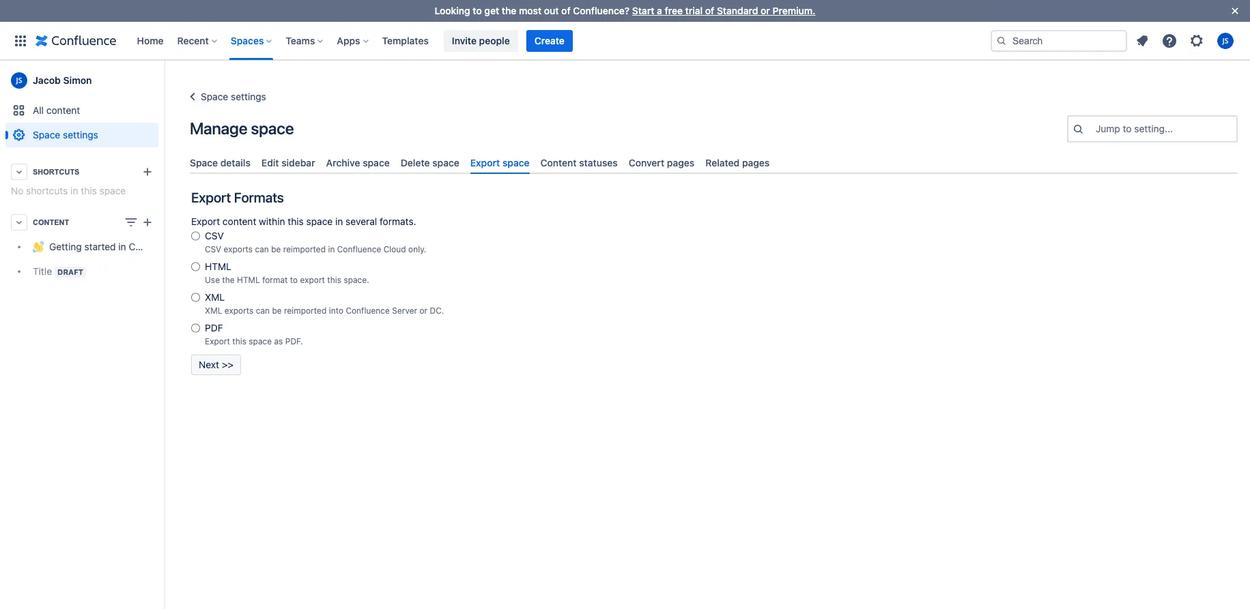 Task type: locate. For each thing, give the bounding box(es) containing it.
be inside csv csv exports can be reimported in confluence cloud only.
[[271, 245, 281, 255]]

can for xml
[[256, 306, 270, 316]]

related pages link
[[700, 152, 775, 174]]

tree containing getting started in confluence
[[5, 235, 179, 284]]

teams
[[286, 34, 315, 46]]

format
[[262, 275, 288, 286]]

html use the html format to export this space.
[[205, 261, 369, 286]]

content right all
[[46, 104, 80, 116]]

0 vertical spatial space settings
[[201, 91, 266, 102]]

tree
[[5, 235, 179, 284]]

1 horizontal spatial content
[[541, 157, 577, 169]]

1 horizontal spatial of
[[705, 5, 715, 16]]

space inside "element"
[[33, 129, 60, 141]]

content up getting on the left top of page
[[33, 219, 69, 227]]

1 vertical spatial the
[[222, 275, 235, 286]]

of right out
[[562, 5, 571, 16]]

0 vertical spatial content
[[46, 104, 80, 116]]

html
[[205, 261, 231, 273], [237, 275, 260, 286]]

can down within at left top
[[255, 245, 269, 255]]

1 vertical spatial space
[[33, 129, 60, 141]]

space settings link down all content
[[5, 123, 158, 148]]

in
[[70, 185, 78, 197], [335, 216, 343, 228], [118, 241, 126, 253], [328, 245, 335, 255]]

this right within at left top
[[288, 216, 304, 228]]

1 vertical spatial to
[[1123, 123, 1132, 135]]

delete
[[401, 157, 430, 169]]

content for content
[[33, 219, 69, 227]]

1 vertical spatial content
[[223, 216, 256, 228]]

can inside the xml xml exports can be reimported into confluence server or dc.
[[256, 306, 270, 316]]

0 vertical spatial be
[[271, 245, 281, 255]]

0 horizontal spatial html
[[205, 261, 231, 273]]

reimported inside the xml xml exports can be reimported into confluence server or dc.
[[284, 306, 327, 316]]

title draft
[[33, 266, 83, 277]]

content inside tab list
[[541, 157, 577, 169]]

or right standard
[[761, 5, 770, 16]]

reimported
[[283, 245, 326, 255], [284, 306, 327, 316]]

of
[[562, 5, 571, 16], [705, 5, 715, 16]]

be up html use the html format to export this space. at the top left
[[271, 245, 281, 255]]

pages for related pages
[[742, 157, 770, 169]]

export inside tab list
[[470, 157, 500, 169]]

or
[[761, 5, 770, 16], [420, 306, 428, 316]]

space
[[201, 91, 228, 102], [33, 129, 60, 141], [190, 157, 218, 169]]

xml xml exports can be reimported into confluence server or dc.
[[205, 292, 444, 316]]

space left details on the left
[[190, 157, 218, 169]]

several
[[346, 216, 377, 228]]

0 horizontal spatial content
[[46, 104, 80, 116]]

within
[[259, 216, 285, 228]]

settings up 'manage space' on the left of the page
[[231, 91, 266, 102]]

export space
[[470, 157, 530, 169]]

reimported left into
[[284, 306, 327, 316]]

confluence inside csv csv exports can be reimported in confluence cloud only.
[[337, 245, 381, 255]]

0 vertical spatial content
[[541, 157, 577, 169]]

or inside the xml xml exports can be reimported into confluence server or dc.
[[420, 306, 428, 316]]

settings down all content link
[[63, 129, 98, 141]]

export down export formats
[[191, 216, 220, 228]]

shortcuts
[[33, 168, 80, 176]]

space
[[251, 119, 294, 138], [363, 157, 390, 169], [433, 157, 460, 169], [503, 157, 530, 169], [99, 185, 126, 197], [306, 216, 333, 228], [249, 337, 272, 347]]

0 horizontal spatial to
[[290, 275, 298, 286]]

to left export
[[290, 275, 298, 286]]

1 vertical spatial be
[[272, 306, 282, 316]]

export formats
[[191, 190, 284, 206]]

the
[[502, 5, 517, 16], [222, 275, 235, 286]]

title
[[33, 266, 52, 277]]

1 vertical spatial content
[[33, 219, 69, 227]]

1 horizontal spatial space settings link
[[184, 89, 266, 105]]

1 vertical spatial exports
[[225, 306, 254, 316]]

export down 'space details' link
[[191, 190, 231, 206]]

reimported down export content within this space in several formats.
[[283, 245, 326, 255]]

exports
[[224, 245, 253, 255], [225, 306, 254, 316]]

1 vertical spatial html
[[237, 275, 260, 286]]

apps
[[337, 34, 360, 46]]

export for export formats
[[191, 190, 231, 206]]

trial
[[685, 5, 703, 16]]

2 vertical spatial space
[[190, 157, 218, 169]]

most
[[519, 5, 542, 16]]

content inside dropdown button
[[33, 219, 69, 227]]

1 vertical spatial csv
[[205, 245, 221, 255]]

shortcuts
[[26, 185, 68, 197]]

content down export formats
[[223, 216, 256, 228]]

space left as
[[249, 337, 272, 347]]

exports for csv
[[224, 245, 253, 255]]

delete space link
[[395, 152, 465, 174]]

exports inside the xml xml exports can be reimported into confluence server or dc.
[[225, 306, 254, 316]]

2 pages from the left
[[742, 157, 770, 169]]

global element
[[8, 22, 991, 60]]

html left format
[[237, 275, 260, 286]]

1 vertical spatial settings
[[63, 129, 98, 141]]

as
[[274, 337, 283, 347]]

None radio
[[191, 230, 200, 243], [191, 260, 200, 274], [191, 291, 200, 305], [191, 322, 200, 335], [191, 230, 200, 243], [191, 260, 200, 274], [191, 291, 200, 305], [191, 322, 200, 335]]

this right export
[[327, 275, 341, 286]]

the right get
[[502, 5, 517, 16]]

1 pages from the left
[[667, 157, 695, 169]]

1 csv from the top
[[205, 230, 224, 242]]

the inside html use the html format to export this space.
[[222, 275, 235, 286]]

space settings link up manage
[[184, 89, 266, 105]]

simon
[[63, 74, 92, 86]]

0 horizontal spatial space settings
[[33, 129, 98, 141]]

pages right convert
[[667, 157, 695, 169]]

tree inside space "element"
[[5, 235, 179, 284]]

space settings down all content
[[33, 129, 98, 141]]

standard
[[717, 5, 758, 16]]

0 horizontal spatial of
[[562, 5, 571, 16]]

content
[[541, 157, 577, 169], [33, 219, 69, 227]]

exports down export formats
[[224, 245, 253, 255]]

0 vertical spatial or
[[761, 5, 770, 16]]

can
[[255, 245, 269, 255], [256, 306, 270, 316]]

2 horizontal spatial to
[[1123, 123, 1132, 135]]

space settings up 'manage space' on the left of the page
[[201, 91, 266, 102]]

all content
[[33, 104, 80, 116]]

space inside the pdf export this space as pdf.
[[249, 337, 272, 347]]

space right delete
[[433, 157, 460, 169]]

templates
[[382, 34, 429, 46]]

use
[[205, 275, 220, 286]]

export space link
[[465, 152, 535, 174]]

space settings
[[201, 91, 266, 102], [33, 129, 98, 141]]

can inside csv csv exports can be reimported in confluence cloud only.
[[255, 245, 269, 255]]

space down all
[[33, 129, 60, 141]]

html up use
[[205, 261, 231, 273]]

draft
[[57, 268, 83, 277]]

be for xml
[[272, 306, 282, 316]]

dc.
[[430, 306, 444, 316]]

get
[[485, 5, 499, 16]]

2 of from the left
[[705, 5, 715, 16]]

settings
[[231, 91, 266, 102], [63, 129, 98, 141]]

1 horizontal spatial to
[[473, 5, 482, 16]]

apps button
[[333, 30, 374, 52]]

this
[[81, 185, 97, 197], [288, 216, 304, 228], [327, 275, 341, 286], [232, 337, 247, 347]]

archive space link
[[321, 152, 395, 174]]

be inside the xml xml exports can be reimported into confluence server or dc.
[[272, 306, 282, 316]]

to left get
[[473, 5, 482, 16]]

to right jump
[[1123, 123, 1132, 135]]

1 horizontal spatial content
[[223, 216, 256, 228]]

0 horizontal spatial or
[[420, 306, 428, 316]]

csv csv exports can be reimported in confluence cloud only.
[[205, 230, 426, 255]]

exports inside csv csv exports can be reimported in confluence cloud only.
[[224, 245, 253, 255]]

content inside space "element"
[[46, 104, 80, 116]]

collapse sidebar image
[[149, 67, 179, 94]]

spaces button
[[227, 30, 278, 52]]

edit sidebar link
[[256, 152, 321, 174]]

confluence image
[[36, 32, 116, 49], [36, 32, 116, 49]]

manage space
[[190, 119, 294, 138]]

space up manage
[[201, 91, 228, 102]]

0 horizontal spatial settings
[[63, 129, 98, 141]]

this left as
[[232, 337, 247, 347]]

2 csv from the top
[[205, 245, 221, 255]]

export
[[470, 157, 500, 169], [191, 190, 231, 206], [191, 216, 220, 228], [205, 337, 230, 347]]

teams button
[[282, 30, 329, 52]]

space details link
[[184, 152, 256, 174]]

create a page image
[[139, 214, 156, 231]]

space left content statuses
[[503, 157, 530, 169]]

in down shortcuts "dropdown button"
[[70, 185, 78, 197]]

export for export content within this space in several formats.
[[191, 216, 220, 228]]

related
[[706, 157, 740, 169]]

1 vertical spatial space settings link
[[5, 123, 158, 148]]

1 vertical spatial xml
[[205, 306, 222, 316]]

home link
[[133, 30, 168, 52]]

in down export content within this space in several formats.
[[328, 245, 335, 255]]

1 vertical spatial space settings
[[33, 129, 98, 141]]

content left statuses
[[541, 157, 577, 169]]

to
[[473, 5, 482, 16], [1123, 123, 1132, 135], [290, 275, 298, 286]]

content for export
[[223, 216, 256, 228]]

space up csv csv exports can be reimported in confluence cloud only.
[[306, 216, 333, 228]]

edit sidebar
[[262, 157, 315, 169]]

0 horizontal spatial the
[[222, 275, 235, 286]]

space details
[[190, 157, 251, 169]]

0 vertical spatial reimported
[[283, 245, 326, 255]]

confluence right into
[[346, 306, 390, 316]]

0 vertical spatial space settings link
[[184, 89, 266, 105]]

0 horizontal spatial pages
[[667, 157, 695, 169]]

0 vertical spatial settings
[[231, 91, 266, 102]]

all
[[33, 104, 44, 116]]

0 horizontal spatial content
[[33, 219, 69, 227]]

export content within this space in several formats.
[[191, 216, 416, 228]]

1 vertical spatial can
[[256, 306, 270, 316]]

1 horizontal spatial pages
[[742, 157, 770, 169]]

can up the pdf export this space as pdf. at the left bottom of the page
[[256, 306, 270, 316]]

tab list
[[184, 152, 1244, 174]]

or left dc.
[[420, 306, 428, 316]]

of right trial
[[705, 5, 715, 16]]

confluence down several
[[337, 245, 381, 255]]

xml down use
[[205, 292, 225, 303]]

space right archive at the top
[[363, 157, 390, 169]]

0 vertical spatial can
[[255, 245, 269, 255]]

xml up pdf
[[205, 306, 222, 316]]

be
[[271, 245, 281, 255], [272, 306, 282, 316]]

invite people button
[[444, 30, 518, 52]]

space inside archive space link
[[363, 157, 390, 169]]

reimported inside csv csv exports can be reimported in confluence cloud only.
[[283, 245, 326, 255]]

space down shortcuts "dropdown button"
[[99, 185, 126, 197]]

to for setting...
[[1123, 123, 1132, 135]]

exports up the pdf export this space as pdf. at the left bottom of the page
[[225, 306, 254, 316]]

this down shortcuts "dropdown button"
[[81, 185, 97, 197]]

appswitcher icon image
[[12, 32, 29, 49]]

1 vertical spatial or
[[420, 306, 428, 316]]

export right delete space
[[470, 157, 500, 169]]

cloud
[[384, 245, 406, 255]]

help icon image
[[1162, 32, 1178, 49]]

banner
[[0, 22, 1251, 60]]

be up as
[[272, 306, 282, 316]]

2 vertical spatial to
[[290, 275, 298, 286]]

can for csv
[[255, 245, 269, 255]]

0 vertical spatial exports
[[224, 245, 253, 255]]

1 horizontal spatial space settings
[[201, 91, 266, 102]]

confluence for xml
[[346, 306, 390, 316]]

0 vertical spatial csv
[[205, 230, 224, 242]]

1 horizontal spatial the
[[502, 5, 517, 16]]

your profile and preferences image
[[1218, 32, 1234, 49]]

space inside space "element"
[[99, 185, 126, 197]]

None submit
[[191, 355, 241, 376]]

0 vertical spatial to
[[473, 5, 482, 16]]

templates link
[[378, 30, 433, 52]]

content statuses link
[[535, 152, 623, 174]]

confluence inside the xml xml exports can be reimported into confluence server or dc.
[[346, 306, 390, 316]]

pages right the related
[[742, 157, 770, 169]]

export down pdf
[[205, 337, 230, 347]]

confluence down create a page image
[[129, 241, 179, 253]]

0 horizontal spatial space settings link
[[5, 123, 158, 148]]

create link
[[526, 30, 573, 52]]

edit
[[262, 157, 279, 169]]

0 vertical spatial xml
[[205, 292, 225, 303]]

the right use
[[222, 275, 235, 286]]

0 vertical spatial html
[[205, 261, 231, 273]]

1 vertical spatial reimported
[[284, 306, 327, 316]]

no shortcuts in this space
[[11, 185, 126, 197]]

csv
[[205, 230, 224, 242], [205, 245, 221, 255]]



Task type: describe. For each thing, give the bounding box(es) containing it.
banner containing home
[[0, 22, 1251, 60]]

1 horizontal spatial or
[[761, 5, 770, 16]]

1 of from the left
[[562, 5, 571, 16]]

start
[[632, 5, 655, 16]]

details
[[220, 157, 251, 169]]

this inside html use the html format to export this space.
[[327, 275, 341, 286]]

content for all
[[46, 104, 80, 116]]

recent button
[[173, 30, 223, 52]]

1 horizontal spatial settings
[[231, 91, 266, 102]]

getting started in confluence link
[[5, 235, 179, 260]]

into
[[329, 306, 344, 316]]

looking
[[435, 5, 470, 16]]

export for export space
[[470, 157, 500, 169]]

delete space
[[401, 157, 460, 169]]

0 vertical spatial space
[[201, 91, 228, 102]]

confluence?
[[573, 5, 630, 16]]

jacob
[[33, 74, 61, 86]]

export
[[300, 275, 325, 286]]

space.
[[344, 275, 369, 286]]

tab list containing space details
[[184, 152, 1244, 174]]

1 horizontal spatial html
[[237, 275, 260, 286]]

to inside html use the html format to export this space.
[[290, 275, 298, 286]]

content statuses
[[541, 157, 618, 169]]

setting...
[[1135, 123, 1173, 135]]

reimported for csv
[[283, 245, 326, 255]]

pdf export this space as pdf.
[[205, 322, 303, 347]]

start a free trial of standard or premium. link
[[632, 5, 816, 16]]

reimported for xml
[[284, 306, 327, 316]]

invite
[[452, 34, 477, 46]]

space inside delete space link
[[433, 157, 460, 169]]

exports for xml
[[225, 306, 254, 316]]

in right started
[[118, 241, 126, 253]]

convert
[[629, 157, 665, 169]]

out
[[544, 5, 559, 16]]

pdf.
[[285, 337, 303, 347]]

space element
[[0, 60, 179, 610]]

this inside the pdf export this space as pdf.
[[232, 337, 247, 347]]

add shortcut image
[[139, 164, 156, 180]]

create
[[535, 34, 565, 46]]

shortcuts button
[[5, 160, 158, 184]]

space settings link inside space "element"
[[5, 123, 158, 148]]

be for csv
[[271, 245, 281, 255]]

convert pages link
[[623, 152, 700, 174]]

in left several
[[335, 216, 343, 228]]

search image
[[996, 35, 1007, 46]]

jacob simon link
[[5, 67, 158, 94]]

server
[[392, 306, 417, 316]]

home
[[137, 34, 164, 46]]

started
[[84, 241, 116, 253]]

looking to get the most out of confluence? start a free trial of standard or premium.
[[435, 5, 816, 16]]

getting
[[49, 241, 82, 253]]

space settings inside space "element"
[[33, 129, 98, 141]]

convert pages
[[629, 157, 695, 169]]

only.
[[408, 245, 426, 255]]

notification icon image
[[1134, 32, 1151, 49]]

content for content statuses
[[541, 157, 577, 169]]

sidebar
[[282, 157, 315, 169]]

content button
[[5, 210, 158, 235]]

to for get
[[473, 5, 482, 16]]

confluence inside tree
[[129, 241, 179, 253]]

free
[[665, 5, 683, 16]]

no
[[11, 185, 23, 197]]

people
[[479, 34, 510, 46]]

archive
[[326, 157, 360, 169]]

space up edit
[[251, 119, 294, 138]]

settings icon image
[[1189, 32, 1205, 49]]

a
[[657, 5, 662, 16]]

all content link
[[5, 98, 158, 123]]

confluence for csv
[[337, 245, 381, 255]]

manage
[[190, 119, 248, 138]]

0 vertical spatial the
[[502, 5, 517, 16]]

close image
[[1227, 3, 1244, 19]]

archive space
[[326, 157, 390, 169]]

getting started in confluence
[[49, 241, 179, 253]]

Search field
[[991, 30, 1128, 52]]

jump to setting...
[[1096, 123, 1173, 135]]

formats.
[[380, 216, 416, 228]]

pages for convert pages
[[667, 157, 695, 169]]

invite people
[[452, 34, 510, 46]]

change view image
[[123, 214, 139, 231]]

premium.
[[773, 5, 816, 16]]

related pages
[[706, 157, 770, 169]]

this inside space "element"
[[81, 185, 97, 197]]

jacob simon
[[33, 74, 92, 86]]

spaces
[[231, 34, 264, 46]]

pdf
[[205, 322, 223, 334]]

formats
[[234, 190, 284, 206]]

1 xml from the top
[[205, 292, 225, 303]]

space inside tab list
[[190, 157, 218, 169]]

in inside csv csv exports can be reimported in confluence cloud only.
[[328, 245, 335, 255]]

Search settings text field
[[1096, 122, 1099, 136]]

export inside the pdf export this space as pdf.
[[205, 337, 230, 347]]

recent
[[177, 34, 209, 46]]

settings inside space "element"
[[63, 129, 98, 141]]

2 xml from the top
[[205, 306, 222, 316]]

statuses
[[579, 157, 618, 169]]

jump
[[1096, 123, 1121, 135]]

space inside export space link
[[503, 157, 530, 169]]



Task type: vqa. For each thing, say whether or not it's contained in the screenshot.
Projects inside the Dropdown Button
no



